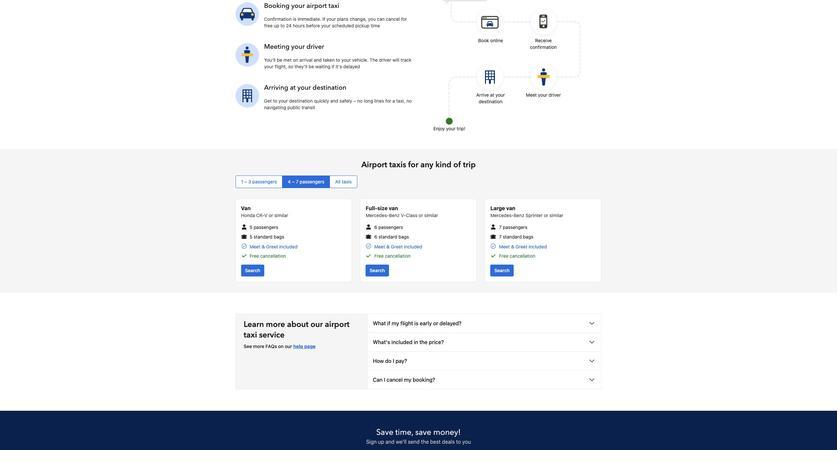Task type: vqa. For each thing, say whether or not it's contained in the screenshot.
New York to Miami
no



Task type: describe. For each thing, give the bounding box(es) containing it.
greet for mercedes-
[[516, 244, 528, 249]]

standard for mercedes-
[[503, 234, 522, 240]]

v
[[264, 213, 268, 218]]

is inside confirmation is immediate. if your plans change, you can cancel for free up to 24 hours before your scheduled pickup time
[[293, 16, 297, 22]]

online
[[490, 38, 503, 43]]

or inside full-size van mercedes-benz v-class or similar
[[419, 213, 423, 218]]

passengers for full-size van
[[379, 224, 403, 230]]

& for mercedes-
[[511, 244, 515, 249]]

my inside dropdown button
[[392, 320, 399, 326]]

honda
[[241, 213, 255, 218]]

plans
[[337, 16, 349, 22]]

4 – 7 passengers
[[288, 179, 324, 185]]

best
[[430, 439, 441, 445]]

bags for van
[[399, 234, 409, 240]]

cancellation for mercedes-
[[510, 253, 535, 259]]

5 standard bags
[[250, 234, 284, 240]]

airport taxis for any kind of trip
[[361, 159, 476, 170]]

driver for meet your driver
[[549, 92, 561, 98]]

we'll
[[396, 439, 407, 445]]

faqs
[[266, 344, 277, 349]]

page
[[304, 344, 316, 349]]

you inside save time, save money! sign up and we'll send the best deals to you
[[462, 439, 471, 445]]

your inside the get to your destination quickly and safely – no long lines for a taxi, no navigating public transit
[[279, 98, 288, 104]]

up inside save time, save money! sign up and we'll send the best deals to you
[[378, 439, 384, 445]]

free for van
[[374, 253, 384, 259]]

do
[[385, 358, 392, 364]]

at for arrive
[[490, 92, 494, 98]]

they'll
[[295, 64, 308, 69]]

if inside you'll be met on arrival and taken to your vehicle. the driver will track your flight, so they'll be waiting if it's delayed
[[332, 64, 335, 69]]

booking airport taxi image for arriving at your destination
[[236, 84, 259, 107]]

taxi inside learn more about our airport taxi service see more faqs on our help page
[[244, 330, 257, 341]]

free for mercedes-
[[499, 253, 509, 259]]

booking your airport taxi
[[264, 1, 339, 10]]

arrival
[[300, 57, 313, 63]]

similar inside large van mercedes-benz sprinter or similar
[[550, 213, 564, 218]]

meeting
[[264, 42, 290, 51]]

benz inside full-size van mercedes-benz v-class or similar
[[389, 213, 400, 218]]

change,
[[350, 16, 367, 22]]

get to your destination quickly and safely – no long lines for a taxi, no navigating public transit
[[264, 98, 412, 110]]

greet for van
[[391, 244, 403, 249]]

– for 1 – 3 passengers
[[244, 179, 247, 185]]

0 horizontal spatial be
[[277, 57, 282, 63]]

what's included in the price?
[[373, 339, 444, 345]]

what if my flight is early or delayed? button
[[368, 314, 602, 333]]

v-
[[401, 213, 406, 218]]

similar inside van honda cr-v or similar
[[274, 213, 288, 218]]

save
[[415, 427, 432, 438]]

confirmation
[[264, 16, 292, 22]]

cancellation for cr-
[[260, 253, 286, 259]]

van inside full-size van mercedes-benz v-class or similar
[[389, 205, 398, 211]]

safely
[[340, 98, 352, 104]]

5 passengers
[[250, 224, 278, 230]]

& for cr-
[[262, 244, 265, 249]]

about
[[287, 319, 309, 330]]

size
[[377, 205, 388, 211]]

passengers right 3
[[252, 179, 277, 185]]

1 – 3 passengers
[[241, 179, 277, 185]]

0 vertical spatial i
[[393, 358, 394, 364]]

service
[[259, 330, 285, 341]]

up inside confirmation is immediate. if your plans change, you can cancel for free up to 24 hours before your scheduled pickup time
[[274, 23, 279, 28]]

early
[[420, 320, 432, 326]]

7 standard bags
[[499, 234, 534, 240]]

the
[[370, 57, 378, 63]]

full-size van mercedes-benz v-class or similar
[[366, 205, 438, 218]]

2 vertical spatial for
[[408, 159, 419, 170]]

help
[[293, 344, 303, 349]]

can
[[373, 377, 383, 383]]

cr-
[[256, 213, 264, 218]]

mercedes- inside full-size van mercedes-benz v-class or similar
[[366, 213, 389, 218]]

money!
[[433, 427, 461, 438]]

1 horizontal spatial taxi
[[329, 1, 339, 10]]

standard for van
[[379, 234, 397, 240]]

arrive at your destination
[[477, 92, 505, 104]]

so
[[288, 64, 293, 69]]

van inside large van mercedes-benz sprinter or similar
[[506, 205, 516, 211]]

included for van
[[404, 244, 422, 249]]

you inside confirmation is immediate. if your plans change, you can cancel for free up to 24 hours before your scheduled pickup time
[[368, 16, 376, 22]]

passengers right 4 at the left top of the page
[[300, 179, 324, 185]]

meet for cr-
[[250, 244, 260, 249]]

at for arriving
[[290, 83, 296, 92]]

lines
[[374, 98, 384, 104]]

if inside dropdown button
[[387, 320, 390, 326]]

how
[[373, 358, 384, 364]]

search for mercedes-
[[495, 268, 510, 273]]

price?
[[429, 339, 444, 345]]

time
[[371, 23, 380, 28]]

save
[[376, 427, 394, 438]]

booking airport taxi image for booking your airport taxi
[[236, 2, 259, 26]]

track
[[401, 57, 412, 63]]

taxis for all
[[342, 179, 352, 185]]

search button for mercedes-
[[491, 265, 514, 277]]

0 horizontal spatial our
[[285, 344, 292, 349]]

free for cr-
[[250, 253, 259, 259]]

a
[[393, 98, 395, 104]]

or inside dropdown button
[[433, 320, 438, 326]]

or inside large van mercedes-benz sprinter or similar
[[544, 213, 548, 218]]

taken
[[323, 57, 335, 63]]

meet for mercedes-
[[499, 244, 510, 249]]

send
[[408, 439, 420, 445]]

meet your driver
[[526, 92, 561, 98]]

search button for cr-
[[241, 265, 264, 277]]

included for mercedes-
[[529, 244, 547, 249]]

24
[[286, 23, 292, 28]]

what's included in the price? button
[[368, 333, 602, 351]]

vehicle.
[[352, 57, 369, 63]]

navigating
[[264, 105, 286, 110]]

7 for 7 passengers
[[499, 224, 502, 230]]

the inside dropdown button
[[420, 339, 428, 345]]

and for meeting your driver
[[314, 57, 322, 63]]

7 inside sort results by element
[[296, 179, 299, 185]]

bags for mercedes-
[[523, 234, 534, 240]]

similar inside full-size van mercedes-benz v-class or similar
[[424, 213, 438, 218]]

receive
[[535, 38, 552, 43]]

or inside van honda cr-v or similar
[[269, 213, 273, 218]]

passengers for large van
[[503, 224, 528, 230]]

greet for cr-
[[266, 244, 278, 249]]

on inside you'll be met on arrival and taken to your vehicle. the driver will track your flight, so they'll be waiting if it's delayed
[[293, 57, 298, 63]]

learn
[[244, 319, 264, 330]]

booking?
[[413, 377, 435, 383]]

of
[[454, 159, 461, 170]]

to inside confirmation is immediate. if your plans change, you can cancel for free up to 24 hours before your scheduled pickup time
[[281, 23, 285, 28]]

1 horizontal spatial our
[[311, 319, 323, 330]]

get
[[264, 98, 272, 104]]

scheduled
[[332, 23, 354, 28]]

destination for arriving at your destination
[[313, 83, 347, 92]]

booking airport taxi image for meeting your driver
[[236, 43, 259, 67]]

transit
[[302, 105, 315, 110]]

all taxis
[[335, 179, 352, 185]]

airport inside learn more about our airport taxi service see more faqs on our help page
[[325, 319, 350, 330]]

1 no from the left
[[357, 98, 363, 104]]

flight,
[[275, 64, 287, 69]]

long
[[364, 98, 373, 104]]

7 passengers
[[499, 224, 528, 230]]

your inside the arrive at your destination
[[496, 92, 505, 98]]

pay?
[[396, 358, 407, 364]]

taxi,
[[396, 98, 405, 104]]

enjoy
[[434, 126, 445, 131]]

before
[[306, 23, 320, 28]]

free cancellation for mercedes-
[[499, 253, 535, 259]]

you'll be met on arrival and taken to your vehicle. the driver will track your flight, so they'll be waiting if it's delayed
[[264, 57, 412, 69]]

– inside the get to your destination quickly and safely – no long lines for a taxi, no navigating public transit
[[353, 98, 356, 104]]

van honda cr-v or similar
[[241, 205, 288, 218]]

large van mercedes-benz sprinter or similar
[[491, 205, 564, 218]]

can i cancel my booking? button
[[368, 371, 602, 389]]

large
[[491, 205, 505, 211]]

can
[[377, 16, 385, 22]]



Task type: locate. For each thing, give the bounding box(es) containing it.
full-
[[366, 205, 378, 211]]

meeting your driver
[[264, 42, 324, 51]]

free down 6 standard bags
[[374, 253, 384, 259]]

airport
[[361, 159, 387, 170]]

passengers for van
[[254, 224, 278, 230]]

1 free from the left
[[250, 253, 259, 259]]

1 benz from the left
[[389, 213, 400, 218]]

0 vertical spatial and
[[314, 57, 322, 63]]

1 horizontal spatial be
[[309, 64, 314, 69]]

0 vertical spatial up
[[274, 23, 279, 28]]

search for cr-
[[245, 268, 260, 273]]

and for arriving at your destination
[[330, 98, 338, 104]]

0 vertical spatial is
[[293, 16, 297, 22]]

and up waiting
[[314, 57, 322, 63]]

be down arrival
[[309, 64, 314, 69]]

2 horizontal spatial driver
[[549, 92, 561, 98]]

similar right sprinter
[[550, 213, 564, 218]]

destination
[[313, 83, 347, 92], [289, 98, 313, 104], [479, 99, 503, 104]]

1 horizontal spatial greet
[[391, 244, 403, 249]]

1 horizontal spatial mercedes-
[[491, 213, 514, 218]]

hours
[[293, 23, 305, 28]]

2 van from the left
[[506, 205, 516, 211]]

search for van
[[370, 268, 385, 273]]

1 horizontal spatial bags
[[399, 234, 409, 240]]

1 horizontal spatial search
[[370, 268, 385, 273]]

1 vertical spatial if
[[387, 320, 390, 326]]

or right class
[[419, 213, 423, 218]]

benz
[[389, 213, 400, 218], [514, 213, 525, 218]]

my left flight
[[392, 320, 399, 326]]

1 vertical spatial for
[[385, 98, 391, 104]]

& down 7 standard bags
[[511, 244, 515, 249]]

free cancellation
[[250, 253, 286, 259], [374, 253, 411, 259], [499, 253, 535, 259]]

1 horizontal spatial standard
[[379, 234, 397, 240]]

waiting
[[315, 64, 331, 69]]

1 horizontal spatial &
[[387, 244, 390, 249]]

5 for 5 passengers
[[250, 224, 253, 230]]

0 horizontal spatial no
[[357, 98, 363, 104]]

meet & greet included down 6 standard bags
[[374, 244, 422, 249]]

2 horizontal spatial &
[[511, 244, 515, 249]]

save time, save money! sign up and we'll send the best deals to you
[[366, 427, 471, 445]]

–
[[353, 98, 356, 104], [244, 179, 247, 185], [292, 179, 295, 185]]

1 similar from the left
[[274, 213, 288, 218]]

trip!
[[457, 126, 466, 131]]

1 standard from the left
[[254, 234, 273, 240]]

1 horizontal spatial and
[[330, 98, 338, 104]]

2 horizontal spatial free
[[499, 253, 509, 259]]

0 horizontal spatial i
[[384, 377, 385, 383]]

0 vertical spatial on
[[293, 57, 298, 63]]

cancellation down '5 standard bags'
[[260, 253, 286, 259]]

2 mercedes- from the left
[[491, 213, 514, 218]]

and
[[314, 57, 322, 63], [330, 98, 338, 104], [386, 439, 395, 445]]

1 horizontal spatial if
[[387, 320, 390, 326]]

pickup
[[355, 23, 370, 28]]

standard down 6 passengers
[[379, 234, 397, 240]]

up right sign
[[378, 439, 384, 445]]

standard for cr-
[[254, 234, 273, 240]]

and inside save time, save money! sign up and we'll send the best deals to you
[[386, 439, 395, 445]]

4
[[288, 179, 291, 185]]

– for 4 – 7 passengers
[[292, 179, 295, 185]]

0 horizontal spatial &
[[262, 244, 265, 249]]

more
[[266, 319, 285, 330], [253, 344, 264, 349]]

included down 7 standard bags
[[529, 244, 547, 249]]

0 horizontal spatial bags
[[274, 234, 284, 240]]

2 cancellation from the left
[[385, 253, 411, 259]]

7 down 7 passengers
[[499, 234, 502, 240]]

2 horizontal spatial search button
[[491, 265, 514, 277]]

or right early
[[433, 320, 438, 326]]

0 vertical spatial for
[[401, 16, 407, 22]]

to right deals
[[456, 439, 461, 445]]

be up flight,
[[277, 57, 282, 63]]

you up time
[[368, 16, 376, 22]]

& down 6 standard bags
[[387, 244, 390, 249]]

to inside save time, save money! sign up and we'll send the best deals to you
[[456, 439, 461, 445]]

up
[[274, 23, 279, 28], [378, 439, 384, 445]]

free cancellation down 6 standard bags
[[374, 253, 411, 259]]

at right arrive
[[490, 92, 494, 98]]

or right sprinter
[[544, 213, 548, 218]]

to up it's
[[336, 57, 340, 63]]

free down 7 standard bags
[[499, 253, 509, 259]]

1 free cancellation from the left
[[250, 253, 286, 259]]

you right deals
[[462, 439, 471, 445]]

2 vertical spatial and
[[386, 439, 395, 445]]

and inside the get to your destination quickly and safely – no long lines for a taxi, no navigating public transit
[[330, 98, 338, 104]]

1 search button from the left
[[241, 265, 264, 277]]

0 vertical spatial cancel
[[386, 16, 400, 22]]

sort results by element
[[236, 176, 602, 188]]

confirmation is immediate. if your plans change, you can cancel for free up to 24 hours before your scheduled pickup time
[[264, 16, 407, 28]]

more right learn
[[266, 319, 285, 330]]

7 right 4 at the left top of the page
[[296, 179, 299, 185]]

to left 24
[[281, 23, 285, 28]]

1 vertical spatial be
[[309, 64, 314, 69]]

kind
[[436, 159, 452, 170]]

1 vertical spatial our
[[285, 344, 292, 349]]

destination up quickly
[[313, 83, 347, 92]]

2 free cancellation from the left
[[374, 253, 411, 259]]

1 bags from the left
[[274, 234, 284, 240]]

3 & from the left
[[511, 244, 515, 249]]

destination down arrive
[[479, 99, 503, 104]]

2 vertical spatial 7
[[499, 234, 502, 240]]

0 horizontal spatial similar
[[274, 213, 288, 218]]

destination inside the get to your destination quickly and safely – no long lines for a taxi, no navigating public transit
[[289, 98, 313, 104]]

2 search from the left
[[370, 268, 385, 273]]

2 greet from the left
[[391, 244, 403, 249]]

what
[[373, 320, 386, 326]]

3 greet from the left
[[516, 244, 528, 249]]

free cancellation down '5 standard bags'
[[250, 253, 286, 259]]

flight
[[401, 320, 413, 326]]

3 standard from the left
[[503, 234, 522, 240]]

1 mercedes- from the left
[[366, 213, 389, 218]]

included for cr-
[[279, 244, 298, 249]]

2 free from the left
[[374, 253, 384, 259]]

free
[[264, 23, 273, 28]]

mercedes- inside large van mercedes-benz sprinter or similar
[[491, 213, 514, 218]]

free cancellation for cr-
[[250, 253, 286, 259]]

cancel right the can
[[387, 377, 403, 383]]

0 vertical spatial the
[[420, 339, 428, 345]]

1 horizontal spatial more
[[266, 319, 285, 330]]

& down '5 standard bags'
[[262, 244, 265, 249]]

6 standard bags
[[374, 234, 409, 240]]

1 vertical spatial my
[[404, 377, 412, 383]]

met
[[284, 57, 292, 63]]

similar
[[274, 213, 288, 218], [424, 213, 438, 218], [550, 213, 564, 218]]

5 down honda
[[250, 224, 253, 230]]

3 bags from the left
[[523, 234, 534, 240]]

bags down 6 passengers
[[399, 234, 409, 240]]

delayed?
[[440, 320, 462, 326]]

meet & greet included for van
[[374, 244, 422, 249]]

3 cancellation from the left
[[510, 253, 535, 259]]

2 & from the left
[[387, 244, 390, 249]]

0 vertical spatial 7
[[296, 179, 299, 185]]

for inside the get to your destination quickly and safely – no long lines for a taxi, no navigating public transit
[[385, 98, 391, 104]]

book online
[[478, 38, 503, 43]]

cancel inside can i cancel my booking? dropdown button
[[387, 377, 403, 383]]

you'll
[[264, 57, 276, 63]]

1 horizontal spatial meet & greet included
[[374, 244, 422, 249]]

6 up 6 standard bags
[[374, 224, 377, 230]]

taxis inside sort results by element
[[342, 179, 352, 185]]

to up navigating
[[273, 98, 277, 104]]

it's
[[336, 64, 342, 69]]

greet down 6 standard bags
[[391, 244, 403, 249]]

and inside you'll be met on arrival and taken to your vehicle. the driver will track your flight, so they'll be waiting if it's delayed
[[314, 57, 322, 63]]

similar right class
[[424, 213, 438, 218]]

cancel right can
[[386, 16, 400, 22]]

cancellation down 6 standard bags
[[385, 253, 411, 259]]

driver inside you'll be met on arrival and taken to your vehicle. the driver will track your flight, so they'll be waiting if it's delayed
[[379, 57, 391, 63]]

2 5 from the top
[[250, 234, 253, 240]]

our left help
[[285, 344, 292, 349]]

the down save
[[421, 439, 429, 445]]

bags
[[274, 234, 284, 240], [399, 234, 409, 240], [523, 234, 534, 240]]

search button for van
[[366, 265, 389, 277]]

bags for cr-
[[274, 234, 284, 240]]

and left the safely
[[330, 98, 338, 104]]

meet & greet included
[[250, 244, 298, 249], [374, 244, 422, 249], [499, 244, 547, 249]]

destination up public
[[289, 98, 313, 104]]

1 horizontal spatial up
[[378, 439, 384, 445]]

class
[[406, 213, 418, 218]]

7 for 7 standard bags
[[499, 234, 502, 240]]

passengers
[[252, 179, 277, 185], [300, 179, 324, 185], [254, 224, 278, 230], [379, 224, 403, 230], [503, 224, 528, 230]]

destination inside the arrive at your destination
[[479, 99, 503, 104]]

1 horizontal spatial free
[[374, 253, 384, 259]]

2 vertical spatial driver
[[549, 92, 561, 98]]

greet
[[266, 244, 278, 249], [391, 244, 403, 249], [516, 244, 528, 249]]

included down 6 standard bags
[[404, 244, 422, 249]]

all
[[335, 179, 341, 185]]

1 horizontal spatial search button
[[366, 265, 389, 277]]

is up "hours"
[[293, 16, 297, 22]]

1 vertical spatial more
[[253, 344, 264, 349]]

2 horizontal spatial bags
[[523, 234, 534, 240]]

2 benz from the left
[[514, 213, 525, 218]]

if left it's
[[332, 64, 335, 69]]

what if my flight is early or delayed?
[[373, 320, 462, 326]]

similar right v
[[274, 213, 288, 218]]

5 for 5 standard bags
[[250, 234, 253, 240]]

your
[[291, 1, 305, 10], [327, 16, 336, 22], [321, 23, 331, 28], [291, 42, 305, 51], [342, 57, 351, 63], [264, 64, 274, 69], [297, 83, 311, 92], [496, 92, 505, 98], [538, 92, 548, 98], [279, 98, 288, 104], [446, 126, 456, 131]]

destination for arrive at your destination
[[479, 99, 503, 104]]

2 similar from the left
[[424, 213, 438, 218]]

taxi up see
[[244, 330, 257, 341]]

on right the met
[[293, 57, 298, 63]]

more right see
[[253, 344, 264, 349]]

1 horizontal spatial free cancellation
[[374, 253, 411, 259]]

0 horizontal spatial is
[[293, 16, 297, 22]]

1 vertical spatial i
[[384, 377, 385, 383]]

0 horizontal spatial driver
[[307, 42, 324, 51]]

1 horizontal spatial van
[[506, 205, 516, 211]]

3 search from the left
[[495, 268, 510, 273]]

benz up 7 passengers
[[514, 213, 525, 218]]

i
[[393, 358, 394, 364], [384, 377, 385, 383]]

1 vertical spatial airport
[[325, 319, 350, 330]]

3 free from the left
[[499, 253, 509, 259]]

2 horizontal spatial free cancellation
[[499, 253, 535, 259]]

0 horizontal spatial search button
[[241, 265, 264, 277]]

cancellation for van
[[385, 253, 411, 259]]

cancel inside confirmation is immediate. if your plans change, you can cancel for free up to 24 hours before your scheduled pickup time
[[386, 16, 400, 22]]

see
[[244, 344, 252, 349]]

no left long
[[357, 98, 363, 104]]

for left "a" on the left of the page
[[385, 98, 391, 104]]

2 no from the left
[[407, 98, 412, 104]]

0 horizontal spatial mercedes-
[[366, 213, 389, 218]]

bags down 7 passengers
[[523, 234, 534, 240]]

2 horizontal spatial for
[[408, 159, 419, 170]]

6 down 6 passengers
[[374, 234, 377, 240]]

5 down '5 passengers'
[[250, 234, 253, 240]]

how do i pay? button
[[368, 352, 602, 370]]

1 & from the left
[[262, 244, 265, 249]]

3 free cancellation from the left
[[499, 253, 535, 259]]

0 horizontal spatial up
[[274, 23, 279, 28]]

0 horizontal spatial you
[[368, 16, 376, 22]]

passengers up 6 standard bags
[[379, 224, 403, 230]]

public
[[287, 105, 300, 110]]

1 6 from the top
[[374, 224, 377, 230]]

included inside dropdown button
[[392, 339, 413, 345]]

sprinter
[[526, 213, 543, 218]]

6 for 6 passengers
[[374, 224, 377, 230]]

on
[[293, 57, 298, 63], [278, 344, 284, 349]]

free cancellation for van
[[374, 253, 411, 259]]

0 horizontal spatial greet
[[266, 244, 278, 249]]

1 horizontal spatial for
[[401, 16, 407, 22]]

– right 1
[[244, 179, 247, 185]]

van
[[241, 205, 251, 211]]

delayed
[[343, 64, 360, 69]]

1 vertical spatial 6
[[374, 234, 377, 240]]

1 van from the left
[[389, 205, 398, 211]]

passengers up '5 standard bags'
[[254, 224, 278, 230]]

in
[[414, 339, 418, 345]]

cancellation
[[260, 253, 286, 259], [385, 253, 411, 259], [510, 253, 535, 259]]

0 horizontal spatial and
[[314, 57, 322, 63]]

0 horizontal spatial more
[[253, 344, 264, 349]]

& for van
[[387, 244, 390, 249]]

0 horizontal spatial at
[[290, 83, 296, 92]]

my left booking?
[[404, 377, 412, 383]]

meet & greet included for mercedes-
[[499, 244, 547, 249]]

0 vertical spatial 5
[[250, 224, 253, 230]]

0 vertical spatial taxis
[[389, 159, 406, 170]]

2 standard from the left
[[379, 234, 397, 240]]

1 vertical spatial on
[[278, 344, 284, 349]]

– right 4 at the left top of the page
[[292, 179, 295, 185]]

booking airport taxi image
[[443, 0, 582, 128], [236, 2, 259, 26], [236, 43, 259, 67], [236, 84, 259, 107]]

meet for van
[[374, 244, 385, 249]]

arriving at your destination
[[264, 83, 347, 92]]

taxi up plans
[[329, 1, 339, 10]]

1 horizontal spatial driver
[[379, 57, 391, 63]]

quickly
[[314, 98, 329, 104]]

0 vertical spatial more
[[266, 319, 285, 330]]

3 search button from the left
[[491, 265, 514, 277]]

will
[[393, 57, 400, 63]]

6 for 6 standard bags
[[374, 234, 377, 240]]

time,
[[396, 427, 413, 438]]

van right large
[[506, 205, 516, 211]]

2 meet & greet included from the left
[[374, 244, 422, 249]]

for inside confirmation is immediate. if your plans change, you can cancel for free up to 24 hours before your scheduled pickup time
[[401, 16, 407, 22]]

0 horizontal spatial for
[[385, 98, 391, 104]]

destination for get to your destination quickly and safely – no long lines for a taxi, no navigating public transit
[[289, 98, 313, 104]]

1 horizontal spatial is
[[415, 320, 419, 326]]

learn more about our airport taxi service see more faqs on our help page
[[244, 319, 350, 349]]

at right arriving on the top left of page
[[290, 83, 296, 92]]

3
[[248, 179, 251, 185]]

driver for meeting your driver
[[307, 42, 324, 51]]

no
[[357, 98, 363, 104], [407, 98, 412, 104]]

van right size at the left of the page
[[389, 205, 398, 211]]

to inside you'll be met on arrival and taken to your vehicle. the driver will track your flight, so they'll be waiting if it's delayed
[[336, 57, 340, 63]]

2 bags from the left
[[399, 234, 409, 240]]

1 vertical spatial driver
[[379, 57, 391, 63]]

receive confirmation
[[530, 38, 557, 50]]

1 vertical spatial the
[[421, 439, 429, 445]]

meet & greet included down 7 standard bags
[[499, 244, 547, 249]]

included left in
[[392, 339, 413, 345]]

1 horizontal spatial at
[[490, 92, 494, 98]]

1 vertical spatial and
[[330, 98, 338, 104]]

standard down '5 passengers'
[[254, 234, 273, 240]]

mercedes- down size at the left of the page
[[366, 213, 389, 218]]

2 horizontal spatial –
[[353, 98, 356, 104]]

2 horizontal spatial meet & greet included
[[499, 244, 547, 249]]

1 cancellation from the left
[[260, 253, 286, 259]]

0 vertical spatial be
[[277, 57, 282, 63]]

mercedes-
[[366, 213, 389, 218], [491, 213, 514, 218]]

7 up 7 standard bags
[[499, 224, 502, 230]]

is left early
[[415, 320, 419, 326]]

1 horizontal spatial benz
[[514, 213, 525, 218]]

taxis
[[389, 159, 406, 170], [342, 179, 352, 185]]

2 horizontal spatial similar
[[550, 213, 564, 218]]

deals
[[442, 439, 455, 445]]

the inside save time, save money! sign up and we'll send the best deals to you
[[421, 439, 429, 445]]

0 horizontal spatial standard
[[254, 234, 273, 240]]

you
[[368, 16, 376, 22], [462, 439, 471, 445]]

1 vertical spatial taxis
[[342, 179, 352, 185]]

to inside the get to your destination quickly and safely – no long lines for a taxi, no navigating public transit
[[273, 98, 277, 104]]

i right do
[[393, 358, 394, 364]]

arrive
[[477, 92, 489, 98]]

1 vertical spatial 7
[[499, 224, 502, 230]]

free down '5 standard bags'
[[250, 253, 259, 259]]

driver
[[307, 42, 324, 51], [379, 57, 391, 63], [549, 92, 561, 98]]

0 vertical spatial my
[[392, 320, 399, 326]]

0 vertical spatial taxi
[[329, 1, 339, 10]]

booking
[[264, 1, 290, 10]]

0 horizontal spatial my
[[392, 320, 399, 326]]

for left any
[[408, 159, 419, 170]]

0 vertical spatial 6
[[374, 224, 377, 230]]

at inside the arrive at your destination
[[490, 92, 494, 98]]

for right can
[[401, 16, 407, 22]]

meet & greet included down '5 standard bags'
[[250, 244, 298, 249]]

free cancellation down 7 standard bags
[[499, 253, 535, 259]]

taxis right all
[[342, 179, 352, 185]]

0 horizontal spatial if
[[332, 64, 335, 69]]

taxis for airport
[[389, 159, 406, 170]]

2 search button from the left
[[366, 265, 389, 277]]

1 search from the left
[[245, 268, 260, 273]]

0 horizontal spatial on
[[278, 344, 284, 349]]

our right the about
[[311, 319, 323, 330]]

the right in
[[420, 339, 428, 345]]

taxi
[[329, 1, 339, 10], [244, 330, 257, 341]]

0 vertical spatial airport
[[307, 1, 327, 10]]

1 greet from the left
[[266, 244, 278, 249]]

3 meet & greet included from the left
[[499, 244, 547, 249]]

and down save
[[386, 439, 395, 445]]

1 vertical spatial up
[[378, 439, 384, 445]]

on inside learn more about our airport taxi service see more faqs on our help page
[[278, 344, 284, 349]]

1 vertical spatial taxi
[[244, 330, 257, 341]]

1 vertical spatial 5
[[250, 234, 253, 240]]

3 similar from the left
[[550, 213, 564, 218]]

greet down 7 standard bags
[[516, 244, 528, 249]]

1 horizontal spatial i
[[393, 358, 394, 364]]

1 horizontal spatial my
[[404, 377, 412, 383]]

2 6 from the top
[[374, 234, 377, 240]]

0 vertical spatial our
[[311, 319, 323, 330]]

help page link
[[293, 344, 316, 349]]

taxis right airport
[[389, 159, 406, 170]]

is inside dropdown button
[[415, 320, 419, 326]]

0 horizontal spatial meet & greet included
[[250, 244, 298, 249]]

how do i pay?
[[373, 358, 407, 364]]

2 horizontal spatial greet
[[516, 244, 528, 249]]

standard down 7 passengers
[[503, 234, 522, 240]]

free
[[250, 253, 259, 259], [374, 253, 384, 259], [499, 253, 509, 259]]

up down confirmation
[[274, 23, 279, 28]]

1 horizontal spatial taxis
[[389, 159, 406, 170]]

1 5 from the top
[[250, 224, 253, 230]]

if
[[323, 16, 325, 22]]

5
[[250, 224, 253, 230], [250, 234, 253, 240]]

no right taxi,
[[407, 98, 412, 104]]

if right what
[[387, 320, 390, 326]]

arriving
[[264, 83, 288, 92]]

i right the can
[[384, 377, 385, 383]]

on right the faqs
[[278, 344, 284, 349]]

passengers up 7 standard bags
[[503, 224, 528, 230]]

greet down '5 standard bags'
[[266, 244, 278, 249]]

1 horizontal spatial you
[[462, 439, 471, 445]]

– right the safely
[[353, 98, 356, 104]]

or right v
[[269, 213, 273, 218]]

the
[[420, 339, 428, 345], [421, 439, 429, 445]]

included down '5 standard bags'
[[279, 244, 298, 249]]

mercedes- down large
[[491, 213, 514, 218]]

cancellation down 7 standard bags
[[510, 253, 535, 259]]

1 meet & greet included from the left
[[250, 244, 298, 249]]

0 horizontal spatial cancellation
[[260, 253, 286, 259]]

bags down '5 passengers'
[[274, 234, 284, 240]]

1 horizontal spatial on
[[293, 57, 298, 63]]

meet & greet included for cr-
[[250, 244, 298, 249]]

benz inside large van mercedes-benz sprinter or similar
[[514, 213, 525, 218]]

my inside dropdown button
[[404, 377, 412, 383]]



